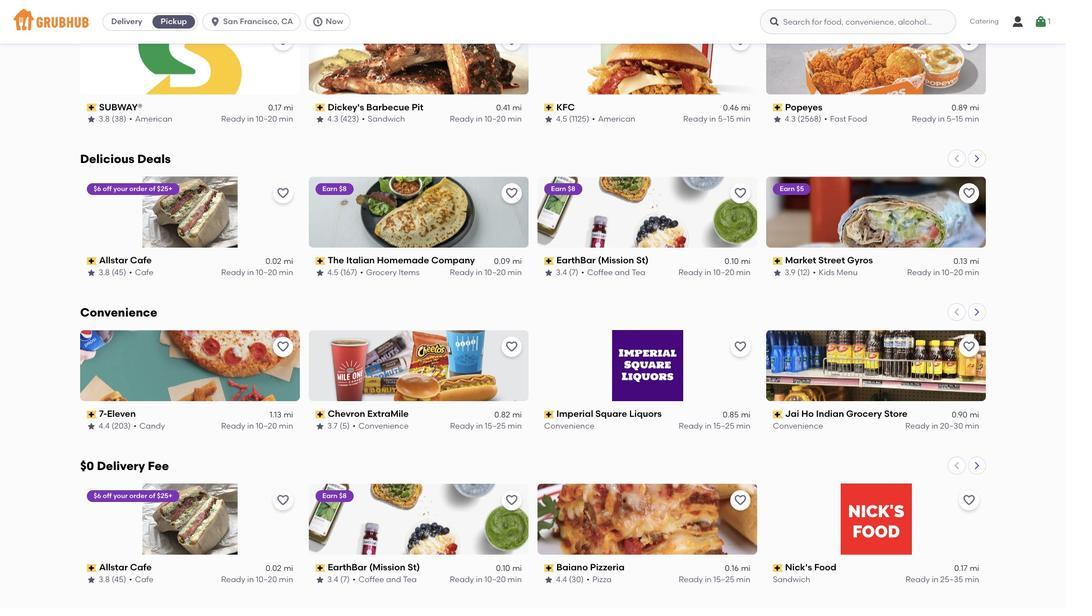 Task type: vqa. For each thing, say whether or not it's contained in the screenshot.
Deals's • Cafe
yes



Task type: describe. For each thing, give the bounding box(es) containing it.
allstar cafe logo image for $0 delivery fee
[[143, 484, 238, 555]]

(2568)
[[798, 114, 822, 124]]

(12)
[[798, 268, 811, 278]]

min for the italian homemade company logo
[[508, 268, 522, 278]]

mi for the "7-eleven logo"
[[284, 410, 293, 420]]

0 horizontal spatial sandwich
[[368, 114, 405, 124]]

popeyes
[[786, 102, 823, 112]]

1 vertical spatial grocery
[[847, 409, 883, 420]]

barbecue
[[367, 102, 410, 112]]

• pizza
[[587, 575, 612, 585]]

popeyes logo image
[[767, 23, 987, 95]]

ready in 20–30 min
[[906, 422, 980, 431]]

fee
[[148, 459, 169, 473]]

nick's food
[[786, 563, 837, 573]]

10–20 for the allstar cafe logo associated with delicious deals
[[256, 268, 277, 278]]

in for the "7-eleven logo"
[[247, 422, 254, 431]]

proceed to checkout
[[930, 307, 1011, 316]]

4.3 (2568)
[[785, 114, 822, 124]]

jai ho indian grocery store
[[786, 409, 908, 420]]

ready for nick's food logo
[[906, 575, 930, 585]]

ready in 15–25 min for convenience
[[679, 422, 751, 431]]

• for 'popeyes logo'
[[825, 114, 828, 124]]

your for delivery
[[113, 493, 128, 500]]

chevron extramile logo image
[[309, 331, 529, 402]]

(45) for delivery
[[112, 575, 126, 585]]

dickey's barbecue pit
[[328, 102, 424, 112]]

subscription pass image for imperial square liquors logo at bottom right
[[545, 411, 555, 419]]

$25+ for delicious deals
[[157, 185, 173, 193]]

0 vertical spatial your
[[342, 32, 357, 40]]

ready for the "7-eleven logo"
[[221, 422, 245, 431]]

min for dickey's barbecue pit logo
[[508, 114, 522, 124]]

0.89
[[952, 103, 968, 113]]

(mission for right earthbar (mission st) logo
[[598, 255, 634, 266]]

0.16 mi
[[725, 564, 751, 573]]

american for kfc
[[598, 114, 636, 124]]

delicious
[[80, 152, 135, 166]]

2 caret right icon image from the top
[[973, 308, 982, 317]]

save this restaurant image for baiano pizzeria
[[734, 494, 748, 508]]

market street gyros logo image
[[767, 177, 987, 248]]

svg image inside san francisco, ca button
[[210, 16, 221, 27]]

subscription pass image for the italian homemade company logo
[[316, 257, 326, 265]]

star icon image for chevron extramile logo
[[316, 422, 325, 431]]

and for the left earthbar (mission st) logo
[[386, 575, 401, 585]]

homemade
[[377, 255, 429, 266]]

delivery button
[[103, 13, 150, 31]]

ready for chevron extramile logo
[[450, 422, 475, 431]]

0.09 mi
[[494, 257, 522, 266]]

star icon image for 'baiano pizzeria  logo'
[[545, 576, 554, 585]]

3.4 for the left earthbar (mission st) logo
[[328, 575, 338, 585]]

0.13
[[954, 257, 968, 266]]

subscription pass image for subway®
[[87, 104, 97, 112]]

caret left icon image for delicious deals
[[953, 154, 962, 163]]

0 horizontal spatial food
[[815, 563, 837, 573]]

$8 for delicious deals
[[339, 185, 347, 193]]

save this restaurant image for subway®
[[277, 33, 290, 47]]

1 caret left icon image from the top
[[953, 1, 962, 10]]

15–25 for $0 delivery fee
[[714, 575, 735, 585]]

in for chevron extramile logo
[[476, 422, 483, 431]]

$6 off your order of $25+ for delivery
[[94, 493, 173, 500]]

(167)
[[341, 268, 358, 278]]

20–30
[[941, 422, 964, 431]]

ho
[[802, 409, 814, 420]]

• for kfc logo at the right top of the page
[[592, 114, 596, 124]]

0 vertical spatial $5
[[322, 32, 330, 40]]

• for dickey's barbecue pit logo
[[362, 114, 365, 124]]

0 horizontal spatial earthbar (mission st) logo image
[[309, 484, 529, 555]]

0.90
[[952, 410, 968, 420]]

• grocery items
[[360, 268, 420, 278]]

caret right icon image for deals
[[973, 154, 982, 163]]

4.5 (1125)
[[556, 114, 590, 124]]

mi for subway® logo
[[284, 103, 293, 113]]

1
[[1049, 17, 1051, 26]]

0.41
[[496, 103, 510, 113]]

• coffee and tea for right earthbar (mission st) logo
[[582, 268, 646, 278]]

(5)
[[340, 422, 350, 431]]

extramile
[[368, 409, 409, 420]]

deals
[[137, 152, 171, 166]]

of for deals
[[149, 185, 155, 193]]

san francisco, ca
[[223, 17, 293, 26]]

1 vertical spatial delivery
[[97, 459, 145, 473]]

4.4 (30)
[[556, 575, 584, 585]]

3.8 (38)
[[99, 114, 126, 124]]

4.3 for popeyes
[[785, 114, 796, 124]]

liquors
[[630, 409, 662, 420]]

• for the left earthbar (mission st) logo
[[353, 575, 356, 585]]

1 vertical spatial $5
[[797, 185, 805, 193]]

• for the allstar cafe logo associated with delicious deals
[[129, 268, 132, 278]]

$25+ for $0 delivery fee
[[157, 493, 173, 500]]

1 horizontal spatial earthbar (mission st) logo image
[[538, 177, 758, 248]]

caret left icon image for $0 delivery fee
[[953, 462, 962, 471]]

• kids menu
[[813, 268, 858, 278]]

in for subway® logo
[[247, 114, 254, 124]]

svg image inside 1 button
[[1035, 15, 1049, 29]]

now
[[326, 17, 343, 26]]

1.13 mi
[[270, 410, 293, 420]]

1 horizontal spatial sandwich
[[773, 575, 811, 585]]

earn for the left earthbar (mission st) logo
[[322, 493, 338, 500]]

chevron extramile
[[328, 409, 409, 420]]

(7) for the left earthbar (mission st) logo
[[340, 575, 350, 585]]

save this restaurant image for popeyes
[[963, 33, 976, 47]]

(45) for deals
[[112, 268, 126, 278]]

$6 off your order of $25+ for deals
[[94, 185, 173, 193]]

(38)
[[112, 114, 126, 124]]

ready in 5–15 min for popeyes
[[913, 114, 980, 124]]

star icon image for the italian homemade company logo
[[316, 269, 325, 278]]

15–25 down 0.82
[[485, 422, 506, 431]]

order for deals
[[129, 185, 147, 193]]

10–20 for dickey's barbecue pit logo
[[485, 114, 506, 124]]

pickup
[[161, 17, 187, 26]]

0.02 mi for delicious deals
[[266, 257, 293, 266]]

4.4 for 7-
[[99, 422, 110, 431]]

save this restaurant image for jai ho indian grocery store
[[963, 341, 976, 354]]

now button
[[305, 13, 355, 31]]

mi for dickey's barbecue pit logo
[[513, 103, 522, 113]]

square
[[596, 409, 628, 420]]

subscription pass image for baiano pizzeria
[[545, 565, 555, 572]]

0.90 mi
[[952, 410, 980, 420]]

market street gyros
[[786, 255, 874, 266]]

earn $8 for delicious deals
[[322, 185, 347, 193]]

main navigation navigation
[[0, 0, 1067, 44]]

chevron
[[328, 409, 365, 420]]

subscription pass image for dickey's barbecue pit
[[316, 104, 326, 112]]

• sandwich
[[362, 114, 405, 124]]

jai
[[786, 409, 800, 420]]

the italian homemade company
[[328, 255, 475, 266]]

pit
[[412, 102, 424, 112]]

4.3 for dickey's barbecue pit
[[328, 114, 339, 124]]

0 vertical spatial of
[[378, 32, 384, 40]]

nick's
[[786, 563, 813, 573]]

in for imperial square liquors logo at bottom right
[[705, 422, 712, 431]]

0 horizontal spatial 0.10
[[496, 564, 510, 573]]

in for jai ho indian grocery store logo
[[932, 422, 939, 431]]

gyros
[[848, 255, 874, 266]]

save this restaurant image for chevron extramile
[[505, 341, 519, 354]]

ready in 25–35 min
[[906, 575, 980, 585]]

(1125)
[[569, 114, 590, 124]]

kfc logo image
[[538, 23, 758, 95]]

of for delivery
[[149, 493, 155, 500]]

ready for the allstar cafe logo associated with delicious deals
[[221, 268, 245, 278]]

catering button
[[963, 9, 1007, 35]]

• for right earthbar (mission st) logo
[[582, 268, 585, 278]]

• american for kfc
[[592, 114, 636, 124]]

15–25 for convenience
[[714, 422, 735, 431]]

pizzeria
[[590, 563, 625, 573]]

0 vertical spatial $25+
[[386, 32, 401, 40]]

3.9
[[785, 268, 796, 278]]

3.8 for $0
[[99, 575, 110, 585]]

imperial
[[557, 409, 594, 420]]

allstar cafe for deals
[[99, 255, 152, 266]]

mi for the italian homemade company logo
[[513, 257, 522, 266]]

$0 delivery fee
[[80, 459, 169, 473]]

indian
[[817, 409, 845, 420]]

ready for kfc logo at the right top of the page
[[684, 114, 708, 124]]

1 horizontal spatial earthbar (mission st)
[[557, 255, 649, 266]]

fast
[[831, 114, 847, 124]]

ready in 5–15 min for kfc
[[684, 114, 751, 124]]

$6 for $0
[[94, 493, 101, 500]]

delicious deals
[[80, 152, 171, 166]]

0.46
[[723, 103, 739, 113]]

star icon image for the "7-eleven logo"
[[87, 422, 96, 431]]

0.16
[[725, 564, 739, 573]]

1 button
[[1035, 12, 1051, 32]]

• for the "7-eleven logo"
[[134, 422, 137, 431]]

subscription pass image for kfc
[[545, 104, 555, 112]]

items
[[399, 268, 420, 278]]

• cafe for deals
[[129, 268, 154, 278]]

0.02 for delicious deals
[[266, 257, 282, 266]]

7-eleven
[[99, 409, 136, 420]]

4.4 (203)
[[99, 422, 131, 431]]



Task type: locate. For each thing, give the bounding box(es) containing it.
1 american from the left
[[135, 114, 173, 124]]

allstar cafe logo image
[[143, 177, 238, 248], [143, 484, 238, 555]]

1 vertical spatial allstar
[[99, 563, 128, 573]]

min for kfc logo at the right top of the page
[[737, 114, 751, 124]]

earthbar (mission st) logo image
[[538, 177, 758, 248], [309, 484, 529, 555]]

in for 'popeyes logo'
[[939, 114, 945, 124]]

0 vertical spatial (7)
[[569, 268, 579, 278]]

1 horizontal spatial (mission
[[598, 255, 634, 266]]

ready in 5–15 min
[[684, 114, 751, 124], [913, 114, 980, 124]]

1 vertical spatial allstar cafe
[[99, 563, 152, 573]]

4 caret left icon image from the top
[[953, 462, 962, 471]]

2 0.02 mi from the top
[[266, 564, 293, 573]]

0.82
[[495, 410, 510, 420]]

3.8
[[99, 114, 110, 124], [99, 268, 110, 278], [99, 575, 110, 585]]

1 vertical spatial 0.02
[[266, 564, 282, 573]]

pizza
[[593, 575, 612, 585]]

0 vertical spatial 3.4 (7)
[[556, 268, 579, 278]]

save this restaurant image
[[277, 33, 290, 47], [505, 33, 519, 47], [734, 33, 748, 47], [963, 33, 976, 47], [734, 187, 748, 200], [963, 187, 976, 200], [505, 341, 519, 354], [963, 341, 976, 354], [734, 494, 748, 508]]

1 ready in 5–15 min from the left
[[684, 114, 751, 124]]

0 vertical spatial grocery
[[366, 268, 397, 278]]

1 vertical spatial order
[[129, 185, 147, 193]]

delivery inside button
[[111, 17, 142, 26]]

4.4 down 7-
[[99, 422, 110, 431]]

menu
[[837, 268, 858, 278]]

5–15 for kfc
[[718, 114, 735, 124]]

allstar
[[99, 255, 128, 266], [99, 563, 128, 573]]

2 4.3 from the left
[[785, 114, 796, 124]]

0 horizontal spatial american
[[135, 114, 173, 124]]

2 american from the left
[[598, 114, 636, 124]]

food right 'fast'
[[849, 114, 868, 124]]

1 vertical spatial 0.02 mi
[[266, 564, 293, 573]]

0.85 mi
[[723, 410, 751, 420]]

•
[[129, 114, 132, 124], [362, 114, 365, 124], [592, 114, 596, 124], [825, 114, 828, 124], [129, 268, 132, 278], [360, 268, 363, 278], [582, 268, 585, 278], [813, 268, 816, 278], [134, 422, 137, 431], [353, 422, 356, 431], [129, 575, 132, 585], [353, 575, 356, 585], [587, 575, 590, 585]]

ready in 5–15 min down 0.46
[[684, 114, 751, 124]]

imperial square liquors logo image
[[612, 331, 683, 402]]

1 5–15 from the left
[[718, 114, 735, 124]]

0 vertical spatial st)
[[637, 255, 649, 266]]

3.4 for right earthbar (mission st) logo
[[556, 268, 567, 278]]

ready for right earthbar (mission st) logo
[[679, 268, 703, 278]]

1 vertical spatial 4.5
[[328, 268, 339, 278]]

svg image
[[312, 16, 324, 27]]

grocery
[[366, 268, 397, 278], [847, 409, 883, 420]]

0 vertical spatial • coffee and tea
[[582, 268, 646, 278]]

order
[[358, 32, 376, 40], [129, 185, 147, 193], [129, 493, 147, 500]]

3.4 (7) for the left earthbar (mission st) logo
[[328, 575, 350, 585]]

star icon image
[[87, 115, 96, 124], [316, 115, 325, 124], [545, 115, 554, 124], [773, 115, 782, 124], [87, 269, 96, 278], [316, 269, 325, 278], [545, 269, 554, 278], [773, 269, 782, 278], [87, 422, 96, 431], [316, 422, 325, 431], [87, 576, 96, 585], [316, 576, 325, 585], [545, 576, 554, 585]]

(mission
[[598, 255, 634, 266], [369, 563, 406, 573]]

$0
[[80, 459, 94, 473]]

5–15
[[718, 114, 735, 124], [947, 114, 964, 124]]

0.17 mi for nick's food
[[955, 564, 980, 573]]

subscription pass image for chevron extramile logo
[[316, 411, 326, 419]]

• for the italian homemade company logo
[[360, 268, 363, 278]]

2 3.8 from the top
[[99, 268, 110, 278]]

ready for dickey's barbecue pit logo
[[450, 114, 474, 124]]

0 horizontal spatial 0.17
[[268, 103, 282, 113]]

coffee for the left earthbar (mission st) logo
[[359, 575, 384, 585]]

3.8 (45) for $0
[[99, 575, 126, 585]]

svg image
[[1012, 15, 1025, 29], [1035, 15, 1049, 29], [210, 16, 221, 27], [770, 16, 781, 27]]

0 vertical spatial caret right icon image
[[973, 154, 982, 163]]

caret left icon image down 0.89
[[953, 154, 962, 163]]

ready
[[221, 114, 245, 124], [450, 114, 474, 124], [684, 114, 708, 124], [913, 114, 937, 124], [221, 268, 245, 278], [450, 268, 474, 278], [679, 268, 703, 278], [908, 268, 932, 278], [221, 422, 245, 431], [450, 422, 475, 431], [679, 422, 703, 431], [906, 422, 930, 431], [221, 575, 245, 585], [450, 575, 474, 585], [679, 575, 703, 585], [906, 575, 930, 585]]

25–35
[[941, 575, 964, 585]]

2 vertical spatial caret right icon image
[[973, 462, 982, 471]]

star icon image for kfc logo at the right top of the page
[[545, 115, 554, 124]]

earthbar for right earthbar (mission st) logo
[[557, 255, 596, 266]]

ready in 15–25 min down 0.85
[[679, 422, 751, 431]]

subscription pass image for 'popeyes logo'
[[773, 104, 783, 112]]

off down delicious
[[103, 185, 112, 193]]

0 horizontal spatial earthbar (mission st)
[[328, 563, 420, 573]]

3.7 (5)
[[328, 422, 350, 431]]

dickey's barbecue pit logo image
[[309, 23, 529, 95]]

0 vertical spatial earthbar (mission st)
[[557, 255, 649, 266]]

mi for imperial square liquors logo at bottom right
[[742, 410, 751, 420]]

pickup button
[[150, 13, 197, 31]]

2 • american from the left
[[592, 114, 636, 124]]

1 horizontal spatial american
[[598, 114, 636, 124]]

0.17 for nick's food
[[955, 564, 968, 573]]

candy
[[140, 422, 165, 431]]

1 3.8 from the top
[[99, 114, 110, 124]]

to
[[964, 307, 972, 316]]

1 vertical spatial your
[[113, 185, 128, 193]]

2 ready in 5–15 min from the left
[[913, 114, 980, 124]]

• american
[[129, 114, 173, 124], [592, 114, 636, 124]]

min for 'baiano pizzeria  logo'
[[737, 575, 751, 585]]

3.7
[[328, 422, 338, 431]]

1 horizontal spatial and
[[615, 268, 630, 278]]

0 vertical spatial 3.4
[[556, 268, 567, 278]]

your down delicious deals
[[113, 185, 128, 193]]

$6 down delicious
[[94, 185, 101, 193]]

subway®
[[99, 102, 143, 112]]

caret right icon image down the 0.90 mi
[[973, 462, 982, 471]]

0 vertical spatial off
[[332, 32, 341, 40]]

10–20 for $0 delivery fee's the allstar cafe logo
[[256, 575, 277, 585]]

• for subway® logo
[[129, 114, 132, 124]]

san francisco, ca button
[[203, 13, 305, 31]]

1 vertical spatial 3.4 (7)
[[328, 575, 350, 585]]

2 allstar cafe logo image from the top
[[143, 484, 238, 555]]

in for the italian homemade company logo
[[476, 268, 483, 278]]

0 vertical spatial 0.10
[[725, 257, 739, 266]]

1 horizontal spatial st)
[[637, 255, 649, 266]]

save this restaurant image
[[277, 187, 290, 200], [505, 187, 519, 200], [277, 341, 290, 354], [734, 341, 748, 354], [277, 494, 290, 508], [505, 494, 519, 508], [963, 494, 976, 508]]

$5 off your order of $25+
[[322, 32, 401, 40]]

earn $5
[[780, 185, 805, 193]]

save this restaurant button
[[273, 30, 293, 50], [502, 30, 522, 50], [731, 30, 751, 50], [960, 30, 980, 50], [273, 184, 293, 204], [502, 184, 522, 204], [731, 184, 751, 204], [960, 184, 980, 204], [273, 337, 293, 357], [502, 337, 522, 357], [731, 337, 751, 357], [960, 337, 980, 357], [273, 491, 293, 511], [502, 491, 522, 511], [731, 491, 751, 511], [960, 491, 980, 511]]

0 horizontal spatial grocery
[[366, 268, 397, 278]]

ready for $0 delivery fee's the allstar cafe logo
[[221, 575, 245, 585]]

in for the left earthbar (mission st) logo
[[476, 575, 483, 585]]

0 horizontal spatial 4.5
[[328, 268, 339, 278]]

save this restaurant image for kfc
[[734, 33, 748, 47]]

0.10 mi for right earthbar (mission st) logo
[[725, 257, 751, 266]]

off down $0 delivery fee
[[103, 493, 112, 500]]

your
[[342, 32, 357, 40], [113, 185, 128, 193], [113, 493, 128, 500]]

0 vertical spatial 0.02
[[266, 257, 282, 266]]

1 vertical spatial earthbar (mission st)
[[328, 563, 420, 573]]

catering
[[970, 18, 999, 25]]

2 (45) from the top
[[112, 575, 126, 585]]

0 horizontal spatial coffee
[[359, 575, 384, 585]]

0.17 mi for subway®
[[268, 103, 293, 113]]

allstar for $0
[[99, 563, 128, 573]]

1 vertical spatial st)
[[408, 563, 420, 573]]

0 vertical spatial order
[[358, 32, 376, 40]]

subway® logo image
[[80, 23, 300, 95]]

1 $6 off your order of $25+ from the top
[[94, 185, 173, 193]]

proceed
[[930, 307, 962, 316]]

market
[[786, 255, 817, 266]]

food right nick's
[[815, 563, 837, 573]]

0.17 for subway®
[[268, 103, 282, 113]]

1 0.02 mi from the top
[[266, 257, 293, 266]]

ready for imperial square liquors logo at bottom right
[[679, 422, 703, 431]]

1 vertical spatial • cafe
[[129, 575, 154, 585]]

• convenience
[[353, 422, 409, 431]]

mi for market street gyros logo
[[970, 257, 980, 266]]

1 vertical spatial 0.17 mi
[[955, 564, 980, 573]]

subscription pass image
[[87, 104, 97, 112], [316, 104, 326, 112], [545, 104, 555, 112], [87, 257, 97, 265], [773, 257, 783, 265], [773, 411, 783, 419], [545, 565, 555, 572]]

(7) for right earthbar (mission st) logo
[[569, 268, 579, 278]]

10–20
[[256, 114, 277, 124], [485, 114, 506, 124], [256, 268, 277, 278], [485, 268, 506, 278], [714, 268, 735, 278], [942, 268, 964, 278], [256, 422, 277, 431], [256, 575, 277, 585], [485, 575, 506, 585]]

15–25 down 0.85
[[714, 422, 735, 431]]

1 vertical spatial tea
[[403, 575, 417, 585]]

0.17 mi
[[268, 103, 293, 113], [955, 564, 980, 573]]

0 vertical spatial 3.8 (45)
[[99, 268, 126, 278]]

proceed to checkout button
[[895, 302, 1046, 322]]

• for chevron extramile logo
[[353, 422, 356, 431]]

american right (38)
[[135, 114, 173, 124]]

min for chevron extramile logo
[[508, 422, 522, 431]]

1 horizontal spatial 4.3
[[785, 114, 796, 124]]

mi
[[284, 103, 293, 113], [513, 103, 522, 113], [742, 103, 751, 113], [970, 103, 980, 113], [284, 257, 293, 266], [513, 257, 522, 266], [742, 257, 751, 266], [970, 257, 980, 266], [284, 410, 293, 420], [513, 410, 522, 420], [742, 410, 751, 420], [970, 410, 980, 420], [284, 564, 293, 573], [513, 564, 522, 573], [742, 564, 751, 573], [970, 564, 980, 573]]

10–20 for the left earthbar (mission st) logo
[[485, 575, 506, 585]]

1 vertical spatial (45)
[[112, 575, 126, 585]]

1 allstar cafe from the top
[[99, 255, 152, 266]]

francisco,
[[240, 17, 280, 26]]

3 caret right icon image from the top
[[973, 462, 982, 471]]

1 vertical spatial 0.17
[[955, 564, 968, 573]]

company
[[432, 255, 475, 266]]

0.13 mi
[[954, 257, 980, 266]]

0 vertical spatial (45)
[[112, 268, 126, 278]]

in for kfc logo at the right top of the page
[[710, 114, 717, 124]]

(30)
[[569, 575, 584, 585]]

0.02 for $0 delivery fee
[[266, 564, 282, 573]]

1 vertical spatial 4.4
[[556, 575, 567, 585]]

your down $0 delivery fee
[[113, 493, 128, 500]]

4.4 left (30)
[[556, 575, 567, 585]]

allstar cafe logo image for delicious deals
[[143, 177, 238, 248]]

kfc
[[557, 102, 575, 112]]

tea for the left earthbar (mission st) logo
[[403, 575, 417, 585]]

5–15 down 0.89
[[947, 114, 964, 124]]

caret left icon image left catering button on the right top of page
[[953, 1, 962, 10]]

2 allstar from the top
[[99, 563, 128, 573]]

delivery left pickup
[[111, 17, 142, 26]]

0 vertical spatial delivery
[[111, 17, 142, 26]]

$6 off your order of $25+ down delicious deals
[[94, 185, 173, 193]]

your for deals
[[113, 185, 128, 193]]

1 horizontal spatial $5
[[797, 185, 805, 193]]

off down now at the left top
[[332, 32, 341, 40]]

10–20 for the "7-eleven logo"
[[256, 422, 277, 431]]

earn for right earthbar (mission st) logo
[[551, 185, 566, 193]]

(7)
[[569, 268, 579, 278], [340, 575, 350, 585]]

4.5 (167)
[[328, 268, 358, 278]]

1 • cafe from the top
[[129, 268, 154, 278]]

5–15 down 0.46
[[718, 114, 735, 124]]

1 4.3 from the left
[[328, 114, 339, 124]]

3 3.8 from the top
[[99, 575, 110, 585]]

0 vertical spatial sandwich
[[368, 114, 405, 124]]

st)
[[637, 255, 649, 266], [408, 563, 420, 573]]

store
[[885, 409, 908, 420]]

• cafe for delivery
[[129, 575, 154, 585]]

1 horizontal spatial 3.4
[[556, 268, 567, 278]]

american right (1125)
[[598, 114, 636, 124]]

0 vertical spatial allstar cafe
[[99, 255, 152, 266]]

1 horizontal spatial 4.5
[[556, 114, 568, 124]]

• for market street gyros logo
[[813, 268, 816, 278]]

mi for 'popeyes logo'
[[970, 103, 980, 113]]

1 vertical spatial coffee
[[359, 575, 384, 585]]

2 • cafe from the top
[[129, 575, 154, 585]]

eleven
[[107, 409, 136, 420]]

1 vertical spatial of
[[149, 185, 155, 193]]

1 (45) from the top
[[112, 268, 126, 278]]

(45)
[[112, 268, 126, 278], [112, 575, 126, 585]]

1 vertical spatial 0.10 mi
[[496, 564, 522, 573]]

4.3 down popeyes
[[785, 114, 796, 124]]

0 horizontal spatial 3.4 (7)
[[328, 575, 350, 585]]

1 horizontal spatial 3.4 (7)
[[556, 268, 579, 278]]

1 horizontal spatial • coffee and tea
[[582, 268, 646, 278]]

15–25 down the 0.16
[[714, 575, 735, 585]]

• for $0 delivery fee's the allstar cafe logo
[[129, 575, 132, 585]]

4.3 left the (423)
[[328, 114, 339, 124]]

subscription pass image for nick's food logo
[[773, 565, 783, 572]]

min for right earthbar (mission st) logo
[[737, 268, 751, 278]]

caret left icon image down 20–30
[[953, 462, 962, 471]]

order for delivery
[[129, 493, 147, 500]]

4.4
[[99, 422, 110, 431], [556, 575, 567, 585]]

0 horizontal spatial and
[[386, 575, 401, 585]]

caret right icon image for delivery
[[973, 462, 982, 471]]

0 vertical spatial 4.4
[[99, 422, 110, 431]]

street
[[819, 255, 846, 266]]

2 $6 from the top
[[94, 493, 101, 500]]

2 caret left icon image from the top
[[953, 154, 962, 163]]

$5
[[322, 32, 330, 40], [797, 185, 805, 193]]

off for deals
[[103, 185, 112, 193]]

1 allstar cafe logo image from the top
[[143, 177, 238, 248]]

$6 off your order of $25+ down $0 delivery fee
[[94, 493, 173, 500]]

0.17
[[268, 103, 282, 113], [955, 564, 968, 573]]

earthbar for the left earthbar (mission st) logo
[[328, 563, 367, 573]]

1 horizontal spatial food
[[849, 114, 868, 124]]

0 horizontal spatial 0.10 mi
[[496, 564, 522, 573]]

2 vertical spatial order
[[129, 493, 147, 500]]

min
[[279, 114, 293, 124], [508, 114, 522, 124], [737, 114, 751, 124], [966, 114, 980, 124], [279, 268, 293, 278], [508, 268, 522, 278], [737, 268, 751, 278], [966, 268, 980, 278], [279, 422, 293, 431], [508, 422, 522, 431], [737, 422, 751, 431], [966, 422, 980, 431], [279, 575, 293, 585], [508, 575, 522, 585], [737, 575, 751, 585], [966, 575, 980, 585]]

$6 down '$0'
[[94, 493, 101, 500]]

10–20 for subway® logo
[[256, 114, 277, 124]]

2 5–15 from the left
[[947, 114, 964, 124]]

1 vertical spatial allstar cafe logo image
[[143, 484, 238, 555]]

off
[[332, 32, 341, 40], [103, 185, 112, 193], [103, 493, 112, 500]]

Search for food, convenience, alcohol... search field
[[761, 10, 957, 34]]

1 vertical spatial earthbar (mission st) logo image
[[309, 484, 529, 555]]

4.3
[[328, 114, 339, 124], [785, 114, 796, 124]]

convenience
[[80, 306, 157, 320], [359, 422, 409, 431], [545, 422, 595, 431], [773, 422, 824, 431]]

subscription pass image
[[773, 104, 783, 112], [316, 257, 326, 265], [545, 257, 555, 265], [87, 411, 97, 419], [316, 411, 326, 419], [545, 411, 555, 419], [87, 565, 97, 572], [316, 565, 326, 572], [773, 565, 783, 572]]

1 horizontal spatial • american
[[592, 114, 636, 124]]

2 3.8 (45) from the top
[[99, 575, 126, 585]]

ready for the left earthbar (mission st) logo
[[450, 575, 474, 585]]

star icon image for dickey's barbecue pit logo
[[316, 115, 325, 124]]

grocery down the italian homemade company
[[366, 268, 397, 278]]

0 horizontal spatial (mission
[[369, 563, 406, 573]]

2 $6 off your order of $25+ from the top
[[94, 493, 173, 500]]

1 caret right icon image from the top
[[973, 154, 982, 163]]

earthbar (mission st)
[[557, 255, 649, 266], [328, 563, 420, 573]]

mi for chevron extramile logo
[[513, 410, 522, 420]]

0 vertical spatial tea
[[632, 268, 646, 278]]

min for the "7-eleven logo"
[[279, 422, 293, 431]]

1 vertical spatial $25+
[[157, 185, 173, 193]]

1 0.02 from the top
[[266, 257, 282, 266]]

1 vertical spatial sandwich
[[773, 575, 811, 585]]

0 vertical spatial 0.02 mi
[[266, 257, 293, 266]]

1 vertical spatial 3.8 (45)
[[99, 575, 126, 585]]

• fast food
[[825, 114, 868, 124]]

caret right icon image right to
[[973, 308, 982, 317]]

• coffee and tea for the left earthbar (mission st) logo
[[353, 575, 417, 585]]

dickey's
[[328, 102, 364, 112]]

1 vertical spatial caret right icon image
[[973, 308, 982, 317]]

3.9 (12)
[[785, 268, 811, 278]]

1 vertical spatial (7)
[[340, 575, 350, 585]]

0 vertical spatial and
[[615, 268, 630, 278]]

0 horizontal spatial • coffee and tea
[[353, 575, 417, 585]]

1 $6 from the top
[[94, 185, 101, 193]]

0 vertical spatial allstar cafe logo image
[[143, 177, 238, 248]]

grocery left the store
[[847, 409, 883, 420]]

ready in 15–25 min down the 0.16
[[679, 575, 751, 585]]

and
[[615, 268, 630, 278], [386, 575, 401, 585]]

the
[[328, 255, 344, 266]]

0.89 mi
[[952, 103, 980, 113]]

checkout
[[974, 307, 1011, 316]]

$6
[[94, 185, 101, 193], [94, 493, 101, 500]]

0 vertical spatial food
[[849, 114, 868, 124]]

earn for the italian homemade company logo
[[322, 185, 338, 193]]

0 horizontal spatial 5–15
[[718, 114, 735, 124]]

(423)
[[340, 114, 359, 124]]

2 0.02 from the top
[[266, 564, 282, 573]]

0.02 mi for $0 delivery fee
[[266, 564, 293, 573]]

4.5 for kfc
[[556, 114, 568, 124]]

caret right icon image
[[973, 154, 982, 163], [973, 308, 982, 317], [973, 462, 982, 471]]

star icon image for market street gyros logo
[[773, 269, 782, 278]]

15–25
[[485, 422, 506, 431], [714, 422, 735, 431], [714, 575, 735, 585]]

0 horizontal spatial • american
[[129, 114, 173, 124]]

4.5 down kfc
[[556, 114, 568, 124]]

ready for market street gyros logo
[[908, 268, 932, 278]]

ready in 15–25 min
[[450, 422, 522, 431], [679, 422, 751, 431], [679, 575, 751, 585]]

your down now at the left top
[[342, 32, 357, 40]]

subscription pass image for market street gyros
[[773, 257, 783, 265]]

italian
[[347, 255, 375, 266]]

ready in 15–25 min down 0.82
[[450, 422, 522, 431]]

2 allstar cafe from the top
[[99, 563, 152, 573]]

imperial square liquors
[[557, 409, 662, 420]]

jai ho indian grocery store logo image
[[767, 331, 987, 402]]

min for nick's food logo
[[966, 575, 980, 585]]

3 caret left icon image from the top
[[953, 308, 962, 317]]

ready in 5–15 min down 0.89
[[913, 114, 980, 124]]

sandwich down nick's
[[773, 575, 811, 585]]

0 horizontal spatial (7)
[[340, 575, 350, 585]]

10–20 for right earthbar (mission st) logo
[[714, 268, 735, 278]]

mi for jai ho indian grocery store logo
[[970, 410, 980, 420]]

off for delivery
[[103, 493, 112, 500]]

ca
[[281, 17, 293, 26]]

0 horizontal spatial 4.3
[[328, 114, 339, 124]]

(203)
[[112, 422, 131, 431]]

0 horizontal spatial earthbar
[[328, 563, 367, 573]]

ready for the italian homemade company logo
[[450, 268, 474, 278]]

1 vertical spatial $6
[[94, 493, 101, 500]]

7-
[[99, 409, 107, 420]]

baiano pizzeria
[[557, 563, 625, 573]]

delivery right '$0'
[[97, 459, 145, 473]]

1 • american from the left
[[129, 114, 173, 124]]

0 vertical spatial (mission
[[598, 255, 634, 266]]

mi for 'baiano pizzeria  logo'
[[742, 564, 751, 573]]

0 horizontal spatial 0.17 mi
[[268, 103, 293, 113]]

caret right icon image down 0.89 mi
[[973, 154, 982, 163]]

nick's food logo image
[[841, 484, 912, 555]]

1 vertical spatial $6 off your order of $25+
[[94, 493, 173, 500]]

1 vertical spatial 3.8
[[99, 268, 110, 278]]

caret left icon image left to
[[953, 308, 962, 317]]

kids
[[819, 268, 835, 278]]

• american right (38)
[[129, 114, 173, 124]]

• american right (1125)
[[592, 114, 636, 124]]

min for jai ho indian grocery store logo
[[966, 422, 980, 431]]

in
[[247, 114, 254, 124], [476, 114, 483, 124], [710, 114, 717, 124], [939, 114, 945, 124], [247, 268, 254, 278], [476, 268, 483, 278], [705, 268, 712, 278], [934, 268, 941, 278], [247, 422, 254, 431], [476, 422, 483, 431], [705, 422, 712, 431], [932, 422, 939, 431], [247, 575, 254, 585], [476, 575, 483, 585], [705, 575, 712, 585], [932, 575, 939, 585]]

$6 for delicious
[[94, 185, 101, 193]]

subscription pass image for the "7-eleven logo"
[[87, 411, 97, 419]]

min for market street gyros logo
[[966, 268, 980, 278]]

allstar for delicious
[[99, 255, 128, 266]]

1 allstar from the top
[[99, 255, 128, 266]]

0.41 mi
[[496, 103, 522, 113]]

1 horizontal spatial grocery
[[847, 409, 883, 420]]

0 vertical spatial 0.10 mi
[[725, 257, 751, 266]]

1 horizontal spatial 0.10
[[725, 257, 739, 266]]

0.82 mi
[[495, 410, 522, 420]]

4.5 for the italian homemade company
[[328, 268, 339, 278]]

• coffee and tea
[[582, 268, 646, 278], [353, 575, 417, 585]]

caret left icon image
[[953, 1, 962, 10], [953, 154, 962, 163], [953, 308, 962, 317], [953, 462, 962, 471]]

coffee
[[588, 268, 613, 278], [359, 575, 384, 585]]

baiano pizzeria  logo image
[[538, 484, 758, 555]]

1 horizontal spatial 4.4
[[556, 575, 567, 585]]

2 vertical spatial of
[[149, 493, 155, 500]]

the italian homemade company logo image
[[309, 177, 529, 248]]

1 3.8 (45) from the top
[[99, 268, 126, 278]]

min for $0 delivery fee's the allstar cafe logo
[[279, 575, 293, 585]]

4.5 down the
[[328, 268, 339, 278]]

in for the allstar cafe logo associated with delicious deals
[[247, 268, 254, 278]]

caret left icon image for convenience
[[953, 308, 962, 317]]

7-eleven logo image
[[80, 331, 300, 402]]

min for the left earthbar (mission st) logo
[[508, 575, 522, 585]]

1 horizontal spatial 0.17 mi
[[955, 564, 980, 573]]

in for right earthbar (mission st) logo
[[705, 268, 712, 278]]

sandwich down barbecue
[[368, 114, 405, 124]]

1 horizontal spatial 0.10 mi
[[725, 257, 751, 266]]

1 vertical spatial 0.10
[[496, 564, 510, 573]]

min for the allstar cafe logo associated with delicious deals
[[279, 268, 293, 278]]



